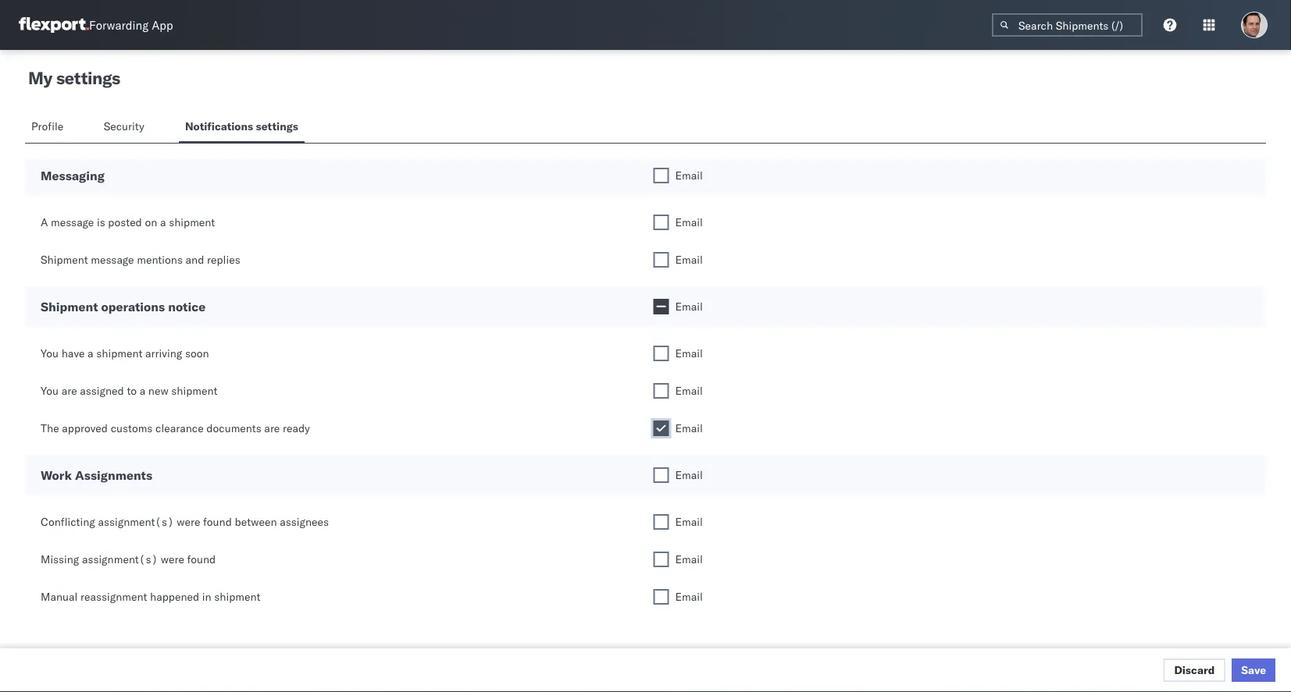 Task type: vqa. For each thing, say whether or not it's contained in the screenshot.
first PST from the top
no



Task type: locate. For each thing, give the bounding box(es) containing it.
found left between on the bottom of the page
[[203, 515, 232, 529]]

1 vertical spatial are
[[264, 422, 280, 435]]

documents
[[206, 422, 261, 435]]

found for conflicting assignment(s) were found between assignees
[[203, 515, 232, 529]]

profile
[[31, 120, 63, 133]]

shipment down a
[[41, 253, 88, 267]]

missing assignment(s) were found
[[41, 553, 216, 567]]

Search Shipments (/) text field
[[992, 13, 1143, 37]]

are left 'ready'
[[264, 422, 280, 435]]

save
[[1241, 664, 1266, 678]]

clearance
[[155, 422, 204, 435]]

2 email from the top
[[675, 216, 703, 229]]

None checkbox
[[653, 168, 669, 184], [653, 215, 669, 230], [653, 252, 669, 268], [653, 383, 669, 399], [653, 468, 669, 483], [653, 552, 669, 568], [653, 168, 669, 184], [653, 215, 669, 230], [653, 252, 669, 268], [653, 383, 669, 399], [653, 468, 669, 483], [653, 552, 669, 568]]

8 email from the top
[[675, 469, 703, 482]]

settings for notifications settings
[[256, 120, 298, 133]]

a
[[41, 216, 48, 229]]

you up the
[[41, 384, 59, 398]]

message right a
[[51, 216, 94, 229]]

message down is
[[91, 253, 134, 267]]

found up in
[[187, 553, 216, 567]]

email
[[675, 169, 703, 182], [675, 216, 703, 229], [675, 253, 703, 267], [675, 300, 703, 314], [675, 347, 703, 360], [675, 384, 703, 398], [675, 422, 703, 435], [675, 469, 703, 482], [675, 515, 703, 529], [675, 553, 703, 567], [675, 590, 703, 604]]

conflicting assignment(s) were found between assignees
[[41, 515, 329, 529]]

reassignment
[[80, 590, 147, 604]]

messaging
[[41, 168, 105, 184]]

settings inside button
[[256, 120, 298, 133]]

you left have
[[41, 347, 59, 360]]

new
[[148, 384, 168, 398]]

you
[[41, 347, 59, 360], [41, 384, 59, 398]]

you have a shipment arriving soon
[[41, 347, 209, 360]]

0 vertical spatial are
[[61, 384, 77, 398]]

are left assigned
[[61, 384, 77, 398]]

assignments
[[75, 468, 152, 483]]

11 email from the top
[[675, 590, 703, 604]]

shipment right new
[[171, 384, 217, 398]]

None checkbox
[[653, 299, 669, 315], [653, 346, 669, 362], [653, 421, 669, 437], [653, 515, 669, 530], [653, 590, 669, 605], [653, 299, 669, 315], [653, 346, 669, 362], [653, 421, 669, 437], [653, 515, 669, 530], [653, 590, 669, 605]]

assignment(s) for missing
[[82, 553, 158, 567]]

1 shipment from the top
[[41, 253, 88, 267]]

notifications settings
[[185, 120, 298, 133]]

1 vertical spatial found
[[187, 553, 216, 567]]

manual
[[41, 590, 78, 604]]

shipment
[[41, 253, 88, 267], [41, 299, 98, 315]]

shipment up you are assigned to a new shipment
[[96, 347, 142, 360]]

ready
[[283, 422, 310, 435]]

1 vertical spatial a
[[88, 347, 93, 360]]

settings
[[56, 67, 120, 89], [256, 120, 298, 133]]

are
[[61, 384, 77, 398], [264, 422, 280, 435]]

1 email from the top
[[675, 169, 703, 182]]

were
[[177, 515, 200, 529], [161, 553, 184, 567]]

assigned
[[80, 384, 124, 398]]

4 email from the top
[[675, 300, 703, 314]]

2 horizontal spatial a
[[160, 216, 166, 229]]

1 vertical spatial shipment
[[41, 299, 98, 315]]

2 vertical spatial a
[[140, 384, 145, 398]]

shipment up have
[[41, 299, 98, 315]]

assignment(s) for conflicting
[[98, 515, 174, 529]]

6 email from the top
[[675, 384, 703, 398]]

settings right notifications
[[256, 120, 298, 133]]

shipment message mentions and replies
[[41, 253, 240, 267]]

found for missing assignment(s) were found
[[187, 553, 216, 567]]

save button
[[1232, 659, 1275, 683]]

message for a
[[51, 216, 94, 229]]

forwarding app
[[89, 18, 173, 32]]

1 vertical spatial assignment(s)
[[82, 553, 158, 567]]

discard button
[[1163, 659, 1226, 683]]

a
[[160, 216, 166, 229], [88, 347, 93, 360], [140, 384, 145, 398]]

email for a message is posted on a shipment
[[675, 216, 703, 229]]

1 horizontal spatial settings
[[256, 120, 298, 133]]

assignment(s)
[[98, 515, 174, 529], [82, 553, 158, 567]]

were left between on the bottom of the page
[[177, 515, 200, 529]]

customs
[[111, 422, 153, 435]]

a message is posted on a shipment
[[41, 216, 215, 229]]

0 vertical spatial shipment
[[41, 253, 88, 267]]

0 vertical spatial settings
[[56, 67, 120, 89]]

work
[[41, 468, 72, 483]]

3 email from the top
[[675, 253, 703, 267]]

assignment(s) up reassignment
[[82, 553, 158, 567]]

a right on
[[160, 216, 166, 229]]

0 horizontal spatial settings
[[56, 67, 120, 89]]

to
[[127, 384, 137, 398]]

found
[[203, 515, 232, 529], [187, 553, 216, 567]]

were for conflicting
[[177, 515, 200, 529]]

1 horizontal spatial a
[[140, 384, 145, 398]]

shipment up and at the top
[[169, 216, 215, 229]]

1 vertical spatial settings
[[256, 120, 298, 133]]

0 vertical spatial message
[[51, 216, 94, 229]]

email for shipment operations notice
[[675, 300, 703, 314]]

assignment(s) up the 'missing assignment(s) were found'
[[98, 515, 174, 529]]

shipment operations notice
[[41, 299, 206, 315]]

were up happened
[[161, 553, 184, 567]]

1 vertical spatial message
[[91, 253, 134, 267]]

1 vertical spatial you
[[41, 384, 59, 398]]

0 vertical spatial a
[[160, 216, 166, 229]]

shipment
[[169, 216, 215, 229], [96, 347, 142, 360], [171, 384, 217, 398], [214, 590, 260, 604]]

a right the to on the bottom left of page
[[140, 384, 145, 398]]

shipment for shipment message mentions and replies
[[41, 253, 88, 267]]

2 shipment from the top
[[41, 299, 98, 315]]

10 email from the top
[[675, 553, 703, 567]]

settings right my
[[56, 67, 120, 89]]

conflicting
[[41, 515, 95, 529]]

arriving
[[145, 347, 182, 360]]

you for you are assigned to a new shipment
[[41, 384, 59, 398]]

7 email from the top
[[675, 422, 703, 435]]

2 you from the top
[[41, 384, 59, 398]]

0 vertical spatial were
[[177, 515, 200, 529]]

0 vertical spatial you
[[41, 347, 59, 360]]

9 email from the top
[[675, 515, 703, 529]]

email for work assignments
[[675, 469, 703, 482]]

in
[[202, 590, 211, 604]]

message
[[51, 216, 94, 229], [91, 253, 134, 267]]

1 you from the top
[[41, 347, 59, 360]]

5 email from the top
[[675, 347, 703, 360]]

0 vertical spatial found
[[203, 515, 232, 529]]

a right have
[[88, 347, 93, 360]]

1 vertical spatial were
[[161, 553, 184, 567]]

work assignments
[[41, 468, 152, 483]]

missing
[[41, 553, 79, 567]]

0 vertical spatial assignment(s)
[[98, 515, 174, 529]]



Task type: describe. For each thing, give the bounding box(es) containing it.
security button
[[97, 112, 154, 143]]

security
[[104, 120, 144, 133]]

soon
[[185, 347, 209, 360]]

have
[[61, 347, 85, 360]]

app
[[152, 18, 173, 32]]

and
[[186, 253, 204, 267]]

email for messaging
[[675, 169, 703, 182]]

0 horizontal spatial a
[[88, 347, 93, 360]]

notifications
[[185, 120, 253, 133]]

forwarding app link
[[19, 17, 173, 33]]

you are assigned to a new shipment
[[41, 384, 217, 398]]

the approved customs clearance documents are ready
[[41, 422, 310, 435]]

operations
[[101, 299, 165, 315]]

between
[[235, 515, 277, 529]]

on
[[145, 216, 157, 229]]

email for the approved customs clearance documents are ready
[[675, 422, 703, 435]]

you for you have a shipment arriving soon
[[41, 347, 59, 360]]

0 horizontal spatial are
[[61, 384, 77, 398]]

settings for my settings
[[56, 67, 120, 89]]

were for missing
[[161, 553, 184, 567]]

is
[[97, 216, 105, 229]]

my settings
[[28, 67, 120, 89]]

the
[[41, 422, 59, 435]]

replies
[[207, 253, 240, 267]]

message for shipment
[[91, 253, 134, 267]]

manual reassignment happened in shipment
[[41, 590, 260, 604]]

email for missing assignment(s) were found
[[675, 553, 703, 567]]

approved
[[62, 422, 108, 435]]

shipment right in
[[214, 590, 260, 604]]

email for you are assigned to a new shipment
[[675, 384, 703, 398]]

notifications settings button
[[179, 112, 304, 143]]

forwarding
[[89, 18, 149, 32]]

email for conflicting assignment(s) were found between assignees
[[675, 515, 703, 529]]

notice
[[168, 299, 206, 315]]

my
[[28, 67, 52, 89]]

email for you have a shipment arriving soon
[[675, 347, 703, 360]]

profile button
[[25, 112, 72, 143]]

mentions
[[137, 253, 183, 267]]

discard
[[1174, 664, 1215, 678]]

email for shipment message mentions and replies
[[675, 253, 703, 267]]

flexport. image
[[19, 17, 89, 33]]

email for manual reassignment happened in shipment
[[675, 590, 703, 604]]

happened
[[150, 590, 199, 604]]

posted
[[108, 216, 142, 229]]

assignees
[[280, 515, 329, 529]]

shipment for shipment operations notice
[[41, 299, 98, 315]]

1 horizontal spatial are
[[264, 422, 280, 435]]



